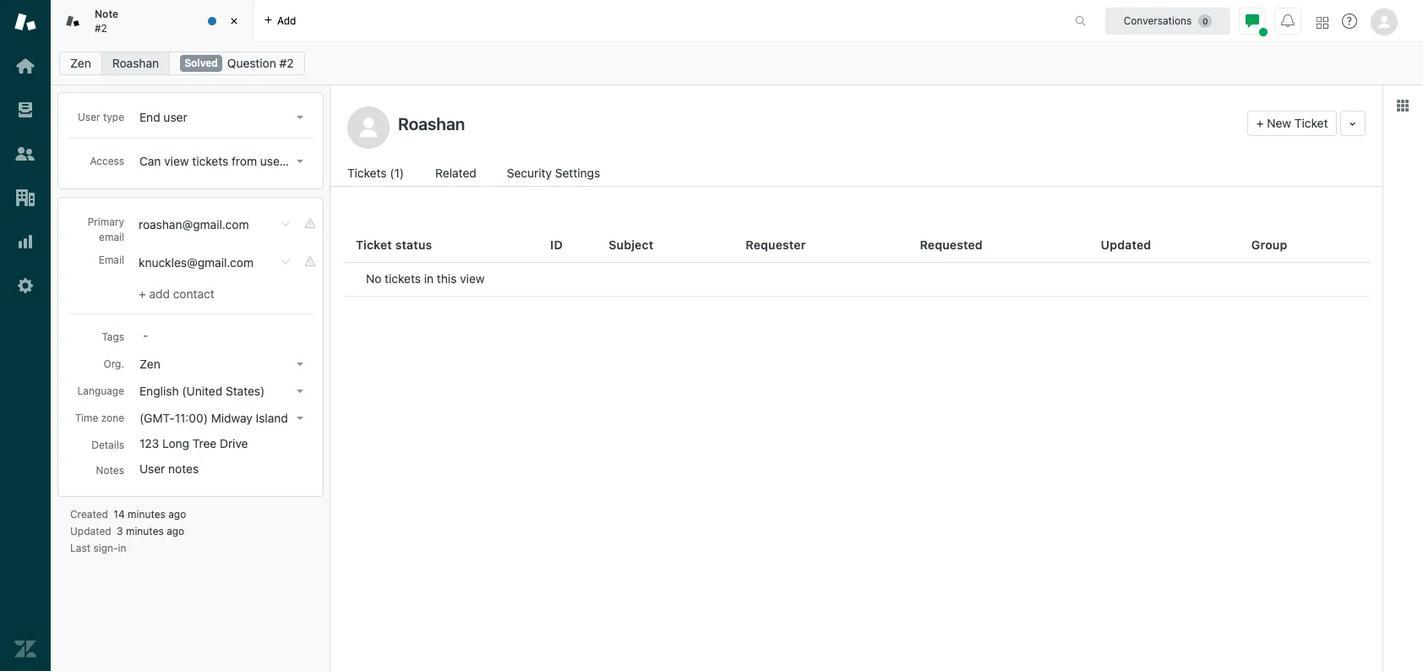 Task type: describe. For each thing, give the bounding box(es) containing it.
security
[[507, 166, 552, 180]]

zen inside the secondary element
[[70, 56, 91, 70]]

roashan@gmail.com
[[139, 217, 249, 232]]

end user
[[139, 110, 187, 124]]

user type
[[78, 111, 124, 123]]

tickets (1) link
[[347, 164, 407, 186]]

solved
[[184, 57, 218, 69]]

ticket inside button
[[1295, 116, 1328, 130]]

+ for + new ticket
[[1257, 116, 1264, 130]]

contact
[[173, 287, 215, 301]]

email
[[99, 231, 124, 243]]

user's
[[260, 154, 293, 168]]

1 vertical spatial ago
[[167, 525, 184, 538]]

english (united states) button
[[134, 379, 310, 403]]

tickets
[[347, 166, 387, 180]]

from
[[232, 154, 257, 168]]

+ new ticket
[[1257, 116, 1328, 130]]

tickets inside button
[[192, 154, 228, 168]]

11:00)
[[175, 411, 208, 425]]

sign-
[[93, 542, 118, 554]]

#2 for note #2
[[95, 22, 107, 34]]

drive
[[220, 436, 248, 450]]

id
[[550, 237, 563, 252]]

arrow down image for end user
[[297, 116, 303, 119]]

button displays agent's chat status as online. image
[[1246, 14, 1259, 27]]

in inside grid
[[424, 271, 434, 286]]

end
[[139, 110, 160, 124]]

views image
[[14, 99, 36, 121]]

tickets (1)
[[347, 166, 404, 180]]

time
[[75, 412, 98, 424]]

admin image
[[14, 275, 36, 297]]

primary
[[88, 216, 124, 228]]

island
[[256, 411, 288, 425]]

add button
[[254, 0, 306, 41]]

1 vertical spatial ticket
[[356, 237, 392, 252]]

roashan link
[[101, 52, 170, 75]]

roashan
[[112, 56, 159, 70]]

14
[[114, 508, 125, 521]]

details
[[91, 439, 124, 451]]

(gmt-11:00) midway island button
[[134, 407, 310, 430]]

question
[[227, 56, 276, 70]]

security settings link
[[507, 164, 605, 186]]

customers image
[[14, 143, 36, 165]]

subject
[[609, 237, 654, 252]]

zen link
[[59, 52, 102, 75]]

1 vertical spatial minutes
[[126, 525, 164, 538]]

user for user notes
[[139, 461, 165, 476]]

language
[[77, 385, 124, 397]]

grid containing ticket status
[[330, 228, 1383, 671]]

status
[[395, 237, 432, 252]]

long
[[162, 436, 189, 450]]

tree
[[193, 436, 217, 450]]

time zone
[[75, 412, 124, 424]]

zendesk products image
[[1317, 16, 1329, 28]]

get help image
[[1342, 14, 1357, 29]]

no tickets in this view
[[366, 271, 485, 286]]

+ new ticket button
[[1247, 111, 1338, 136]]

requester
[[746, 237, 806, 252]]

zendesk image
[[14, 638, 36, 660]]

english (united states)
[[139, 384, 265, 398]]

123 long tree drive
[[139, 436, 248, 450]]

zen button
[[134, 352, 310, 376]]

english
[[139, 384, 179, 398]]

zendesk support image
[[14, 11, 36, 33]]

note #2
[[95, 8, 118, 34]]

close image
[[226, 13, 243, 30]]



Task type: locate. For each thing, give the bounding box(es) containing it.
access
[[90, 155, 124, 167]]

(united
[[182, 384, 222, 398]]

123
[[139, 436, 159, 450]]

user notes
[[139, 461, 199, 476]]

secondary element
[[51, 46, 1423, 80]]

+ left contact
[[139, 287, 146, 301]]

states)
[[226, 384, 265, 398]]

3 arrow down image from the top
[[297, 363, 303, 366]]

0 horizontal spatial #2
[[95, 22, 107, 34]]

0 vertical spatial #2
[[95, 22, 107, 34]]

arrow down image for can view tickets from user's org.
[[297, 160, 303, 163]]

#2 inside the secondary element
[[279, 56, 294, 70]]

1 horizontal spatial updated
[[1101, 237, 1152, 252]]

arrow down image inside "english (united states)" button
[[297, 390, 303, 393]]

tickets inside grid
[[385, 271, 421, 286]]

zen left 'roashan'
[[70, 56, 91, 70]]

org.
[[297, 154, 318, 168]]

0 horizontal spatial ticket
[[356, 237, 392, 252]]

0 vertical spatial user
[[78, 111, 100, 123]]

minutes
[[128, 508, 166, 521], [126, 525, 164, 538]]

main element
[[0, 0, 51, 671]]

arrow down image right "user's"
[[297, 160, 303, 163]]

add left contact
[[149, 287, 170, 301]]

ticket status
[[356, 237, 432, 252]]

arrow down image for zen
[[297, 363, 303, 366]]

1 vertical spatial in
[[118, 542, 126, 554]]

can
[[139, 154, 161, 168]]

arrow down image up org.
[[297, 116, 303, 119]]

3
[[117, 525, 123, 538]]

add
[[277, 14, 296, 27], [149, 287, 170, 301]]

zen inside button
[[139, 357, 160, 371]]

tickets
[[192, 154, 228, 168], [385, 271, 421, 286]]

get started image
[[14, 55, 36, 77]]

user
[[78, 111, 100, 123], [139, 461, 165, 476]]

tab containing note
[[51, 0, 254, 42]]

last
[[70, 542, 90, 554]]

arrow down image inside (gmt-11:00) midway island button
[[297, 417, 303, 420]]

arrow down image for english (united states)
[[297, 390, 303, 393]]

grid
[[330, 228, 1383, 671]]

arrow down image right "states)" at the left bottom of the page
[[297, 390, 303, 393]]

zen
[[70, 56, 91, 70], [139, 357, 160, 371]]

1 horizontal spatial ticket
[[1295, 116, 1328, 130]]

view right the can
[[164, 154, 189, 168]]

no
[[366, 271, 382, 286]]

#2
[[95, 22, 107, 34], [279, 56, 294, 70]]

org.
[[104, 358, 124, 370]]

tickets right no
[[385, 271, 421, 286]]

knuckles@gmail.com
[[139, 255, 254, 270]]

+ add contact
[[139, 287, 215, 301]]

1 horizontal spatial in
[[424, 271, 434, 286]]

0 vertical spatial updated
[[1101, 237, 1152, 252]]

2 arrow down image from the top
[[297, 160, 303, 163]]

arrow down image inside end user "button"
[[297, 116, 303, 119]]

+ for + add contact
[[139, 287, 146, 301]]

1 horizontal spatial view
[[460, 271, 485, 286]]

0 horizontal spatial in
[[118, 542, 126, 554]]

tab
[[51, 0, 254, 42]]

new
[[1267, 116, 1292, 130]]

view inside button
[[164, 154, 189, 168]]

0 vertical spatial view
[[164, 154, 189, 168]]

security settings
[[507, 166, 600, 180]]

1 vertical spatial user
[[139, 461, 165, 476]]

notifications image
[[1281, 14, 1295, 27]]

#2 inside note #2
[[95, 22, 107, 34]]

email
[[99, 254, 124, 266]]

zone
[[101, 412, 124, 424]]

notes
[[168, 461, 199, 476]]

0 vertical spatial ago
[[168, 508, 186, 521]]

view
[[164, 154, 189, 168], [460, 271, 485, 286]]

notes
[[96, 464, 124, 477]]

1 vertical spatial view
[[460, 271, 485, 286]]

0 vertical spatial zen
[[70, 56, 91, 70]]

apps image
[[1396, 99, 1410, 112]]

minutes right 3
[[126, 525, 164, 538]]

0 vertical spatial add
[[277, 14, 296, 27]]

midway
[[211, 411, 253, 425]]

1 vertical spatial updated
[[70, 525, 111, 538]]

conversations button
[[1106, 7, 1231, 34]]

zen up english
[[139, 357, 160, 371]]

organizations image
[[14, 187, 36, 209]]

related
[[435, 166, 477, 180]]

end user button
[[134, 106, 310, 129]]

in
[[424, 271, 434, 286], [118, 542, 126, 554]]

0 vertical spatial ticket
[[1295, 116, 1328, 130]]

ticket up no
[[356, 237, 392, 252]]

1 vertical spatial zen
[[139, 357, 160, 371]]

1 vertical spatial #2
[[279, 56, 294, 70]]

add inside dropdown button
[[277, 14, 296, 27]]

this
[[437, 271, 457, 286]]

can view tickets from user's org.
[[139, 154, 318, 168]]

1 horizontal spatial zen
[[139, 357, 160, 371]]

in inside created 14 minutes ago updated 3 minutes ago last sign-in
[[118, 542, 126, 554]]

1 arrow down image from the top
[[297, 116, 303, 119]]

ago down notes
[[168, 508, 186, 521]]

arrow down image right island
[[297, 417, 303, 420]]

1 horizontal spatial user
[[139, 461, 165, 476]]

user left type
[[78, 111, 100, 123]]

created
[[70, 508, 108, 521]]

arrow down image down - field
[[297, 363, 303, 366]]

question #2
[[227, 56, 294, 70]]

ticket
[[1295, 116, 1328, 130], [356, 237, 392, 252]]

(gmt-
[[139, 411, 175, 425]]

arrow down image for (gmt-11:00) midway island
[[297, 417, 303, 420]]

#2 for question #2
[[279, 56, 294, 70]]

type
[[103, 111, 124, 123]]

primary email
[[88, 216, 124, 243]]

(gmt-11:00) midway island
[[139, 411, 288, 425]]

tabs tab list
[[51, 0, 1057, 42]]

conversations
[[1124, 14, 1192, 27]]

0 horizontal spatial user
[[78, 111, 100, 123]]

(1)
[[390, 166, 404, 180]]

reporting image
[[14, 231, 36, 253]]

+ left new
[[1257, 116, 1264, 130]]

#2 down note
[[95, 22, 107, 34]]

1 vertical spatial add
[[149, 287, 170, 301]]

0 horizontal spatial tickets
[[192, 154, 228, 168]]

ticket right new
[[1295, 116, 1328, 130]]

user for user type
[[78, 111, 100, 123]]

None text field
[[393, 111, 1241, 136]]

updated inside created 14 minutes ago updated 3 minutes ago last sign-in
[[70, 525, 111, 538]]

- field
[[136, 326, 310, 345]]

in left "this"
[[424, 271, 434, 286]]

view right "this"
[[460, 271, 485, 286]]

1 horizontal spatial add
[[277, 14, 296, 27]]

related link
[[435, 164, 479, 186]]

1 horizontal spatial #2
[[279, 56, 294, 70]]

can view tickets from user's org. button
[[134, 150, 318, 173]]

tags
[[102, 330, 124, 343]]

minutes right 14 at the left of the page
[[128, 508, 166, 521]]

updated
[[1101, 237, 1152, 252], [70, 525, 111, 538]]

0 horizontal spatial zen
[[70, 56, 91, 70]]

+ inside button
[[1257, 116, 1264, 130]]

5 arrow down image from the top
[[297, 417, 303, 420]]

0 horizontal spatial +
[[139, 287, 146, 301]]

created 14 minutes ago updated 3 minutes ago last sign-in
[[70, 508, 186, 554]]

requested
[[920, 237, 983, 252]]

tickets left from
[[192, 154, 228, 168]]

0 vertical spatial tickets
[[192, 154, 228, 168]]

1 vertical spatial +
[[139, 287, 146, 301]]

0 horizontal spatial updated
[[70, 525, 111, 538]]

0 horizontal spatial add
[[149, 287, 170, 301]]

user
[[164, 110, 187, 124]]

arrow down image
[[297, 116, 303, 119], [297, 160, 303, 163], [297, 363, 303, 366], [297, 390, 303, 393], [297, 417, 303, 420]]

in down 3
[[118, 542, 126, 554]]

0 vertical spatial minutes
[[128, 508, 166, 521]]

1 horizontal spatial tickets
[[385, 271, 421, 286]]

arrow down image inside the can view tickets from user's org. button
[[297, 160, 303, 163]]

4 arrow down image from the top
[[297, 390, 303, 393]]

0 vertical spatial +
[[1257, 116, 1264, 130]]

0 vertical spatial in
[[424, 271, 434, 286]]

note
[[95, 8, 118, 20]]

1 vertical spatial tickets
[[385, 271, 421, 286]]

ago right 3
[[167, 525, 184, 538]]

user down 123 on the bottom of the page
[[139, 461, 165, 476]]

0 horizontal spatial view
[[164, 154, 189, 168]]

+
[[1257, 116, 1264, 130], [139, 287, 146, 301]]

arrow down image inside the zen button
[[297, 363, 303, 366]]

ago
[[168, 508, 186, 521], [167, 525, 184, 538]]

group
[[1252, 237, 1288, 252]]

settings
[[555, 166, 600, 180]]

#2 right question
[[279, 56, 294, 70]]

1 horizontal spatial +
[[1257, 116, 1264, 130]]

add up question #2
[[277, 14, 296, 27]]



Task type: vqa. For each thing, say whether or not it's contained in the screenshot.
text field
yes



